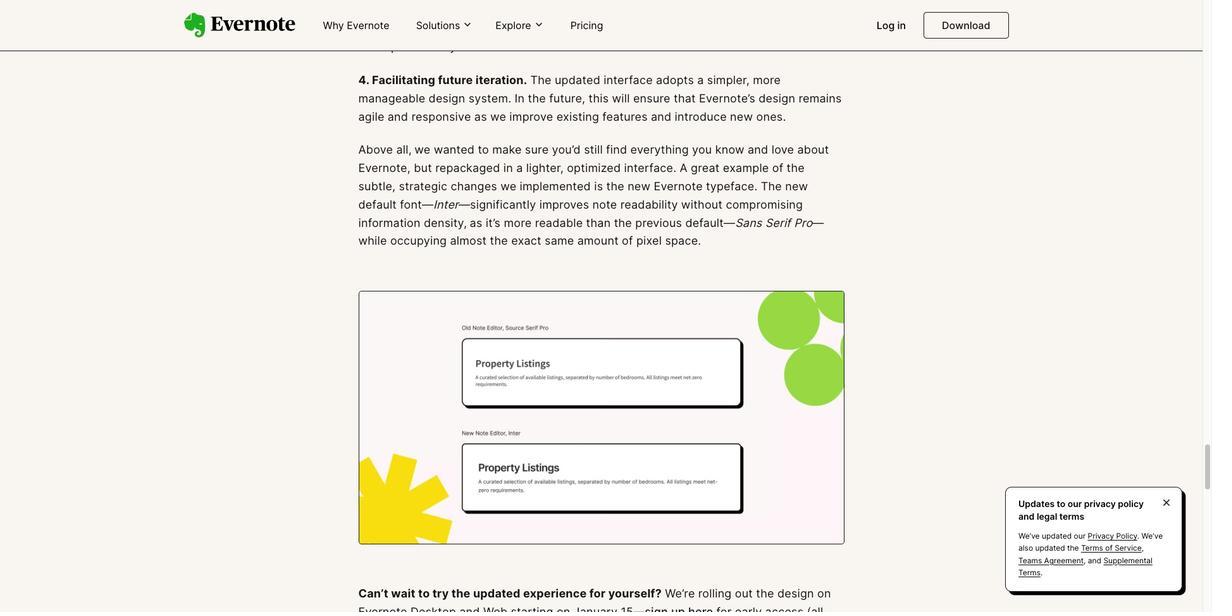 Task type: vqa. For each thing, say whether or not it's contained in the screenshot.
existing
yes



Task type: locate. For each thing, give the bounding box(es) containing it.
terms of service , teams agreement , and
[[1019, 544, 1145, 566]]

. inside . we've also updated the
[[1138, 532, 1140, 541]]

1 horizontal spatial terms
[[1082, 544, 1104, 554]]

— while occupying almost the exact same amount of pixel space.
[[359, 216, 825, 248]]

improves
[[540, 198, 590, 211]]

we wanted to make sure you'd still find everything you know and love about evernote, but repackaged in a lighter, optimized interface. a great example of the subtle, strategic changes we implemented is the new evernote typeface. the new default font—
[[359, 143, 830, 211]]

our up terms
[[1068, 499, 1083, 510]]

iteration.
[[476, 73, 527, 87]]

our inside updates to our privacy policy and legal terms
[[1068, 499, 1083, 510]]

to inside updates to our privacy policy and legal terms
[[1058, 499, 1066, 510]]

the down we've updated our privacy policy
[[1068, 544, 1080, 554]]

to left make
[[478, 143, 489, 157]]

explore
[[496, 19, 532, 32]]

to
[[478, 143, 489, 157], [1058, 499, 1066, 510], [418, 588, 430, 601]]

1 vertical spatial more
[[504, 216, 532, 230]]

and left web
[[460, 606, 480, 613]]

1 vertical spatial terms
[[1019, 568, 1041, 578]]

2 vertical spatial of
[[1106, 544, 1113, 554]]

the right the in
[[528, 92, 546, 105]]

as it's more readable than the previous default— sans serif pro
[[470, 216, 813, 230]]

more up exact
[[504, 216, 532, 230]]

. up "service"
[[1138, 532, 1140, 541]]

terms inside terms of service , teams agreement , and
[[1082, 544, 1104, 554]]

as down system.
[[475, 110, 487, 123]]

we've right policy
[[1142, 532, 1164, 541]]

default
[[359, 198, 397, 211]]

1 horizontal spatial to
[[478, 143, 489, 157]]

in down make
[[504, 162, 513, 175]]

and
[[388, 110, 408, 123], [651, 110, 672, 123], [748, 143, 769, 157], [1019, 511, 1035, 522], [1089, 556, 1102, 566], [460, 606, 480, 613]]

1 horizontal spatial the
[[761, 180, 782, 193]]

about
[[798, 143, 830, 157]]

0 horizontal spatial terms
[[1019, 568, 1041, 578]]

0 vertical spatial evernote
[[347, 19, 390, 32]]

rolling
[[699, 588, 732, 601]]

0 vertical spatial of
[[773, 162, 784, 175]]

of down privacy policy link at the right bottom of the page
[[1106, 544, 1113, 554]]

the inside we wanted to make sure you'd still find everything you know and love about evernote, but repackaged in a lighter, optimized interface. a great example of the subtle, strategic changes we implemented is the new evernote typeface. the new default font—
[[761, 180, 782, 193]]

0 horizontal spatial we've
[[1019, 532, 1040, 541]]

, up supplemental
[[1142, 544, 1145, 554]]

and inside we're rolling out the design on evernote desktop and web starting on january 15—
[[460, 606, 480, 613]]

teams agreement link
[[1019, 556, 1084, 566]]

and down updates
[[1019, 511, 1035, 522]]

agile
[[359, 110, 385, 123]]

responsive
[[412, 110, 471, 123]]

also
[[1019, 544, 1034, 554]]

0 vertical spatial we
[[491, 110, 507, 123]]

1 vertical spatial our
[[1075, 532, 1086, 541]]

evernote down a
[[654, 180, 703, 193]]

design right out
[[778, 588, 815, 601]]

teams
[[1019, 556, 1043, 566]]

new
[[731, 110, 754, 123], [628, 180, 651, 193], [786, 180, 809, 193]]

amount
[[578, 234, 619, 248]]

1 vertical spatial we
[[415, 143, 431, 157]]

we've
[[1019, 532, 1040, 541], [1142, 532, 1164, 541]]

0 horizontal spatial the
[[531, 73, 552, 87]]

evernote
[[347, 19, 390, 32], [654, 180, 703, 193], [359, 606, 408, 613]]

our up terms of service , teams agreement , and
[[1075, 532, 1086, 541]]

future
[[438, 73, 473, 87]]

evernote right why
[[347, 19, 390, 32]]

pricing link
[[563, 14, 611, 38]]

as inside the updated interface adopts a simpler, more manageable design system. in the future, this will ensure that evernote's design remains agile and responsive as we improve existing features and introduce new ones.
[[475, 110, 487, 123]]

1 vertical spatial .
[[1041, 568, 1043, 578]]

1 horizontal spatial we've
[[1142, 532, 1164, 541]]

we've updated our privacy policy
[[1019, 532, 1138, 541]]

updated
[[555, 73, 601, 87], [1043, 532, 1072, 541], [1036, 544, 1066, 554], [473, 588, 521, 601]]

updated inside the updated interface adopts a simpler, more manageable design system. in the future, this will ensure that evernote's design remains agile and responsive as we improve existing features and introduce new ones.
[[555, 73, 601, 87]]

terms down "teams"
[[1019, 568, 1041, 578]]

we
[[491, 110, 507, 123], [415, 143, 431, 157], [501, 180, 517, 193]]

the inside . we've also updated the
[[1068, 544, 1080, 554]]

a inside we wanted to make sure you'd still find everything you know and love about evernote, but repackaged in a lighter, optimized interface. a great example of the subtle, strategic changes we implemented is the new evernote typeface. the new default font—
[[517, 162, 523, 175]]

the right out
[[757, 588, 775, 601]]

the down it's
[[490, 234, 508, 248]]

1 horizontal spatial new
[[731, 110, 754, 123]]

density,
[[424, 216, 467, 230]]

1 horizontal spatial .
[[1138, 532, 1140, 541]]

love
[[772, 143, 795, 157]]

2 vertical spatial evernote
[[359, 606, 408, 613]]

more up ones.
[[753, 73, 781, 87]]

updated up teams agreement link
[[1036, 544, 1066, 554]]

1 vertical spatial on
[[557, 606, 571, 613]]

in inside we wanted to make sure you'd still find everything you know and love about evernote, but repackaged in a lighter, optimized interface. a great example of the subtle, strategic changes we implemented is the new evernote typeface. the new default font—
[[504, 162, 513, 175]]

than
[[587, 216, 611, 230]]

agreement
[[1045, 556, 1084, 566]]

terms inside supplemental terms
[[1019, 568, 1041, 578]]

explore button
[[492, 18, 548, 32]]

the up 'compromising'
[[761, 180, 782, 193]]

to left try
[[418, 588, 430, 601]]

and down manageable
[[388, 110, 408, 123]]

and down ensure
[[651, 110, 672, 123]]

we up but
[[415, 143, 431, 157]]

typeface.
[[706, 180, 758, 193]]

.
[[1138, 532, 1140, 541], [1041, 568, 1043, 578]]

we down system.
[[491, 110, 507, 123]]

as left it's
[[470, 216, 483, 230]]

2 we've from the left
[[1142, 532, 1164, 541]]

1 vertical spatial of
[[622, 234, 633, 248]]

evernote inside we wanted to make sure you'd still find everything you know and love about evernote, but repackaged in a lighter, optimized interface. a great example of the subtle, strategic changes we implemented is the new evernote typeface. the new default font—
[[654, 180, 703, 193]]

try
[[433, 588, 449, 601]]

new down evernote's
[[731, 110, 754, 123]]

the down the love
[[787, 162, 805, 175]]

0 horizontal spatial to
[[418, 588, 430, 601]]

2 vertical spatial we
[[501, 180, 517, 193]]

0 horizontal spatial a
[[517, 162, 523, 175]]

everything
[[631, 143, 689, 157]]

1 vertical spatial to
[[1058, 499, 1066, 510]]

1 horizontal spatial in
[[898, 19, 907, 32]]

in
[[515, 92, 525, 105]]

1 horizontal spatial on
[[818, 588, 832, 601]]

terms down privacy at the right bottom of page
[[1082, 544, 1104, 554]]

of left pixel
[[622, 234, 633, 248]]

for
[[590, 588, 606, 601]]

adopts
[[657, 73, 694, 87]]

updated up future,
[[555, 73, 601, 87]]

more
[[753, 73, 781, 87], [504, 216, 532, 230]]

optimized
[[567, 162, 621, 175]]

new up readability
[[628, 180, 651, 193]]

1 vertical spatial the
[[761, 180, 782, 193]]

0 horizontal spatial ,
[[1084, 556, 1087, 566]]

ensure
[[634, 92, 671, 105]]

0 vertical spatial on
[[818, 588, 832, 601]]

0 vertical spatial our
[[1068, 499, 1083, 510]]

0 vertical spatial ,
[[1142, 544, 1145, 554]]

0 vertical spatial in
[[898, 19, 907, 32]]

. down teams agreement link
[[1041, 568, 1043, 578]]

yourself?
[[609, 588, 662, 601]]

exact
[[512, 234, 542, 248]]

to for we wanted to make sure you'd still find everything you know and love about evernote, but repackaged in a lighter, optimized interface. a great example of the subtle, strategic changes we implemented is the new evernote typeface. the new default font—
[[478, 143, 489, 157]]

2 horizontal spatial to
[[1058, 499, 1066, 510]]

we up —significantly
[[501, 180, 517, 193]]

1 horizontal spatial a
[[698, 73, 704, 87]]

terms
[[1082, 544, 1104, 554], [1019, 568, 1041, 578]]

evernote's
[[700, 92, 756, 105]]

inter
[[434, 198, 459, 211]]

as
[[475, 110, 487, 123], [470, 216, 483, 230]]

1 vertical spatial ,
[[1084, 556, 1087, 566]]

updated down legal at right
[[1043, 532, 1072, 541]]

design
[[429, 92, 466, 105], [759, 92, 796, 105], [778, 588, 815, 601]]

supplemental terms
[[1019, 556, 1153, 578]]

the inside the updated interface adopts a simpler, more manageable design system. in the future, this will ensure that evernote's design remains agile and responsive as we improve existing features and introduce new ones.
[[531, 73, 552, 87]]

the inside the updated interface adopts a simpler, more manageable design system. in the future, this will ensure that evernote's design remains agile and responsive as we improve existing features and introduce new ones.
[[528, 92, 546, 105]]

1 horizontal spatial more
[[753, 73, 781, 87]]

privacy
[[1089, 532, 1115, 541]]

great
[[691, 162, 720, 175]]

0 vertical spatial as
[[475, 110, 487, 123]]

evernote logo image
[[184, 13, 295, 38]]

and up example
[[748, 143, 769, 157]]

0 horizontal spatial of
[[622, 234, 633, 248]]

supplemental terms link
[[1019, 556, 1153, 578]]

new up pro
[[786, 180, 809, 193]]

0 vertical spatial terms
[[1082, 544, 1104, 554]]

1 vertical spatial evernote
[[654, 180, 703, 193]]

design up ones.
[[759, 92, 796, 105]]

0 vertical spatial the
[[531, 73, 552, 87]]

without
[[682, 198, 723, 211]]

we inside the updated interface adopts a simpler, more manageable design system. in the future, this will ensure that evernote's design remains agile and responsive as we improve existing features and introduce new ones.
[[491, 110, 507, 123]]

to for can't wait to try the updated experience for yourself?
[[418, 588, 430, 601]]

and inside terms of service , teams agreement , and
[[1089, 556, 1102, 566]]

example
[[723, 162, 769, 175]]

we've up "also" at the bottom of page
[[1019, 532, 1040, 541]]

0 vertical spatial a
[[698, 73, 704, 87]]

experience
[[524, 588, 587, 601]]

a down make
[[517, 162, 523, 175]]

1 vertical spatial a
[[517, 162, 523, 175]]

0 vertical spatial .
[[1138, 532, 1140, 541]]

why
[[323, 19, 344, 32]]

you
[[693, 143, 712, 157]]

2 horizontal spatial of
[[1106, 544, 1113, 554]]

improve
[[510, 110, 554, 123]]

0 horizontal spatial in
[[504, 162, 513, 175]]

2 vertical spatial to
[[418, 588, 430, 601]]

features
[[603, 110, 648, 123]]

why evernote
[[323, 19, 390, 32]]

evernote down can't
[[359, 606, 408, 613]]

0 horizontal spatial on
[[557, 606, 571, 613]]

new evernote ui — font image
[[359, 291, 845, 545]]

0 vertical spatial more
[[753, 73, 781, 87]]

remains
[[799, 92, 842, 105]]

, down . we've also updated the
[[1084, 556, 1087, 566]]

strategic
[[399, 180, 448, 193]]

to up terms
[[1058, 499, 1066, 510]]

of down the love
[[773, 162, 784, 175]]

note
[[593, 198, 618, 211]]

to inside we wanted to make sure you'd still find everything you know and love about evernote, but repackaged in a lighter, optimized interface. a great example of the subtle, strategic changes we implemented is the new evernote typeface. the new default font—
[[478, 143, 489, 157]]

1 horizontal spatial of
[[773, 162, 784, 175]]

of inside we wanted to make sure you'd still find everything you know and love about evernote, but repackaged in a lighter, optimized interface. a great example of the subtle, strategic changes we implemented is the new evernote typeface. the new default font—
[[773, 162, 784, 175]]

a right adopts
[[698, 73, 704, 87]]

updates to our privacy policy and legal terms
[[1019, 499, 1145, 522]]

0 vertical spatial to
[[478, 143, 489, 157]]

you'd
[[552, 143, 581, 157]]

the up future,
[[531, 73, 552, 87]]

in right log
[[898, 19, 907, 32]]

0 horizontal spatial .
[[1041, 568, 1043, 578]]

is
[[595, 180, 603, 193]]

starting
[[511, 606, 554, 613]]

1 vertical spatial as
[[470, 216, 483, 230]]

and down . we've also updated the
[[1089, 556, 1102, 566]]

1 vertical spatial in
[[504, 162, 513, 175]]



Task type: describe. For each thing, give the bounding box(es) containing it.
know
[[716, 143, 745, 157]]

evernote inside we're rolling out the design on evernote desktop and web starting on january 15—
[[359, 606, 408, 613]]

sans
[[736, 216, 762, 230]]

will
[[612, 92, 630, 105]]

almost
[[450, 234, 487, 248]]

evernote,
[[359, 162, 411, 175]]

design inside we're rolling out the design on evernote desktop and web starting on january 15—
[[778, 588, 815, 601]]

4.
[[359, 73, 369, 87]]

information
[[359, 216, 421, 230]]

font—
[[400, 198, 434, 211]]

design down 4. facilitating future iteration.
[[429, 92, 466, 105]]

web
[[484, 606, 508, 613]]

interface.
[[625, 162, 677, 175]]

. for . we've also updated the
[[1138, 532, 1140, 541]]

service
[[1115, 544, 1142, 554]]

still
[[584, 143, 603, 157]]

evernote inside 'link'
[[347, 19, 390, 32]]

pixel
[[637, 234, 662, 248]]

the inside we're rolling out the design on evernote desktop and web starting on january 15—
[[757, 588, 775, 601]]

while
[[359, 234, 387, 248]]

sure
[[525, 143, 549, 157]]

default—
[[686, 216, 736, 230]]

2 horizontal spatial new
[[786, 180, 809, 193]]

space.
[[666, 234, 702, 248]]

we've inside . we've also updated the
[[1142, 532, 1164, 541]]

. we've also updated the
[[1019, 532, 1164, 554]]

occupying
[[391, 234, 447, 248]]

pricing
[[571, 19, 604, 32]]

desktop
[[411, 606, 456, 613]]

make
[[493, 143, 522, 157]]

of inside the — while occupying almost the exact same amount of pixel space.
[[622, 234, 633, 248]]

all,
[[397, 143, 412, 157]]

our for privacy
[[1075, 532, 1086, 541]]

implemented
[[520, 180, 591, 193]]

wait
[[391, 588, 416, 601]]

january
[[574, 606, 618, 613]]

and inside updates to our privacy policy and legal terms
[[1019, 511, 1035, 522]]

legal
[[1037, 511, 1058, 522]]

a inside the updated interface adopts a simpler, more manageable design system. in the future, this will ensure that evernote's design remains agile and responsive as we improve existing features and introduce new ones.
[[698, 73, 704, 87]]

download
[[943, 19, 991, 32]]

subtle,
[[359, 180, 396, 193]]

why evernote link
[[316, 14, 397, 38]]

log in link
[[870, 14, 914, 38]]

above
[[359, 143, 393, 157]]

future,
[[550, 92, 586, 105]]

a
[[680, 162, 688, 175]]

out
[[735, 588, 753, 601]]

policy
[[1117, 532, 1138, 541]]

privacy
[[1085, 499, 1117, 510]]

the updated interface adopts a simpler, more manageable design system. in the future, this will ensure that evernote's design remains agile and responsive as we improve existing features and introduce new ones.
[[359, 73, 842, 123]]

policy
[[1119, 499, 1145, 510]]

of inside terms of service , teams agreement , and
[[1106, 544, 1113, 554]]

existing
[[557, 110, 600, 123]]

solutions button
[[413, 18, 477, 32]]

same
[[545, 234, 574, 248]]

the right 'is' in the left of the page
[[607, 180, 625, 193]]

updated up web
[[473, 588, 521, 601]]

solutions
[[416, 19, 460, 32]]

0 horizontal spatial new
[[628, 180, 651, 193]]

this
[[589, 92, 609, 105]]

15—
[[621, 606, 645, 613]]

it's
[[486, 216, 501, 230]]

pro
[[795, 216, 813, 230]]

readability
[[621, 198, 678, 211]]

facilitating
[[372, 73, 436, 87]]

supplemental
[[1104, 556, 1153, 566]]

we're
[[665, 588, 695, 601]]

the right try
[[452, 588, 471, 601]]

our for privacy
[[1068, 499, 1083, 510]]

—significantly
[[459, 198, 536, 211]]

ones.
[[757, 110, 787, 123]]

1 horizontal spatial ,
[[1142, 544, 1145, 554]]

interface
[[604, 73, 653, 87]]

new inside the updated interface adopts a simpler, more manageable design system. in the future, this will ensure that evernote's design remains agile and responsive as we improve existing features and introduce new ones.
[[731, 110, 754, 123]]

compromising
[[726, 198, 803, 211]]

wanted
[[434, 143, 475, 157]]

system.
[[469, 92, 512, 105]]

repackaged
[[436, 162, 500, 175]]

readable
[[535, 216, 583, 230]]

that
[[674, 92, 696, 105]]

updated inside . we've also updated the
[[1036, 544, 1066, 554]]

above all,
[[359, 143, 412, 157]]

1 we've from the left
[[1019, 532, 1040, 541]]

0 horizontal spatial more
[[504, 216, 532, 230]]

. for .
[[1041, 568, 1043, 578]]

previous
[[636, 216, 683, 230]]

can't
[[359, 588, 389, 601]]

simpler,
[[708, 73, 750, 87]]

—significantly improves note readability without compromising information density,
[[359, 198, 803, 230]]

more inside the updated interface adopts a simpler, more manageable design system. in the future, this will ensure that evernote's design remains agile and responsive as we improve existing features and introduce new ones.
[[753, 73, 781, 87]]

updates
[[1019, 499, 1055, 510]]

serif
[[766, 216, 791, 230]]

introduce
[[675, 110, 727, 123]]

changes
[[451, 180, 498, 193]]

can't wait to try the updated experience for yourself?
[[359, 588, 662, 601]]

the inside the — while occupying almost the exact same amount of pixel space.
[[490, 234, 508, 248]]

log
[[877, 19, 895, 32]]

terms
[[1060, 511, 1085, 522]]

the right than
[[614, 216, 632, 230]]

and inside we wanted to make sure you'd still find everything you know and love about evernote, but repackaged in a lighter, optimized interface. a great example of the subtle, strategic changes we implemented is the new evernote typeface. the new default font—
[[748, 143, 769, 157]]

lighter,
[[527, 162, 564, 175]]



